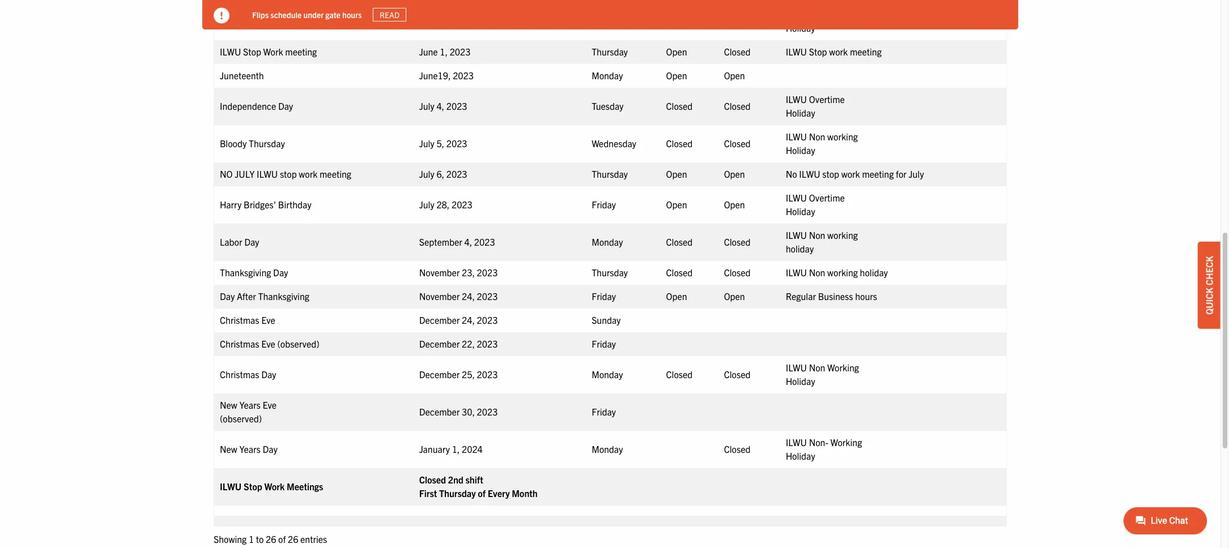 Task type: locate. For each thing, give the bounding box(es) containing it.
holiday up regular
[[786, 243, 814, 254]]

2 new from the top
[[220, 444, 237, 455]]

gate
[[325, 9, 341, 20]]

closed inside closed 2nd shift first thursday of every month
[[419, 474, 446, 486]]

1 december from the top
[[419, 315, 460, 326]]

stop down ilwu non working holiday
[[822, 168, 839, 180]]

2023 for july 28, 2023
[[452, 199, 472, 210]]

2 24, from the top
[[462, 315, 475, 326]]

thursday down 2nd at the bottom left
[[439, 488, 476, 499]]

1 vertical spatial holiday
[[860, 267, 888, 278]]

2023 right 25,
[[477, 369, 498, 380]]

2 friday from the top
[[592, 291, 616, 302]]

day for labor day
[[244, 236, 259, 248]]

december down november 24, 2023
[[419, 315, 460, 326]]

july left 5,
[[419, 138, 435, 149]]

november left 23,
[[419, 267, 460, 278]]

2024
[[462, 444, 483, 455]]

new inside the new years eve (observed)
[[220, 400, 237, 411]]

christmas for christmas day
[[220, 369, 259, 380]]

2 ilwu overtime holiday from the top
[[786, 192, 845, 217]]

2023 right 6,
[[446, 168, 467, 180]]

july for wednesday
[[419, 138, 435, 149]]

stop
[[280, 168, 297, 180], [822, 168, 839, 180]]

ilwu overtime holiday up ilwu non working holiday
[[786, 93, 845, 118]]

4 non from the top
[[809, 362, 825, 373]]

meeting
[[285, 46, 317, 57], [850, 46, 882, 57], [320, 168, 351, 180], [862, 168, 894, 180]]

1 christmas from the top
[[220, 315, 259, 326]]

0 vertical spatial work
[[263, 46, 283, 57]]

july 5, 2023
[[419, 138, 467, 149]]

thursday
[[592, 46, 628, 57], [249, 138, 285, 149], [592, 168, 628, 180], [592, 267, 628, 278], [439, 488, 476, 499]]

hours
[[342, 9, 362, 20], [855, 291, 877, 302]]

ilwu non- working holiday
[[786, 437, 862, 462]]

4, down june19,
[[437, 100, 444, 112]]

new for new years eve (observed)
[[220, 400, 237, 411]]

christmas up the new years eve (observed)
[[220, 369, 259, 380]]

working inside ilwu non working holiday
[[827, 131, 858, 142]]

1 horizontal spatial stop
[[822, 168, 839, 180]]

2023 up december 22, 2023
[[477, 315, 498, 326]]

flips schedule under gate hours
[[252, 9, 362, 20]]

0 vertical spatial holiday
[[786, 243, 814, 254]]

1 monday from the top
[[592, 70, 623, 81]]

2 stop from the left
[[822, 168, 839, 180]]

1 vertical spatial years
[[239, 444, 261, 455]]

years for eve
[[239, 400, 261, 411]]

friday for december 30, 2023
[[592, 406, 616, 418]]

1 vertical spatial working
[[830, 437, 862, 448]]

holiday inside ilwu non working holiday
[[786, 376, 815, 387]]

1 vertical spatial working
[[827, 230, 858, 241]]

thursday for november 23, 2023
[[592, 267, 628, 278]]

2 holiday from the top
[[786, 107, 815, 118]]

november 23, 2023
[[419, 267, 498, 278]]

0 horizontal spatial stop
[[280, 168, 297, 180]]

thursday down 'wednesday'
[[592, 168, 628, 180]]

1 vertical spatial 24,
[[462, 315, 475, 326]]

new down the new years eve (observed)
[[220, 444, 237, 455]]

24, up the 22,
[[462, 315, 475, 326]]

read link
[[373, 8, 406, 22]]

ilwu inside ilwu non working holiday
[[786, 362, 807, 373]]

no
[[220, 168, 233, 180]]

5 holiday from the top
[[786, 376, 815, 387]]

2023 for november 24, 2023
[[477, 291, 498, 302]]

showing 1 to 26 of 26 entries status
[[214, 532, 1007, 546]]

0 vertical spatial eve
[[261, 315, 275, 326]]

meetings
[[287, 481, 323, 492]]

ilwu overtime holiday down the no
[[786, 192, 845, 217]]

eve up christmas eve (observed)
[[261, 315, 275, 326]]

after
[[237, 291, 256, 302]]

3 christmas from the top
[[220, 369, 259, 380]]

july left 28,
[[419, 199, 435, 210]]

december
[[419, 315, 460, 326], [419, 338, 460, 350], [419, 369, 460, 380], [419, 406, 460, 418]]

2023 for july 5, 2023
[[446, 138, 467, 149]]

1 vertical spatial ilwu non working holiday
[[786, 267, 888, 278]]

regular business hours
[[786, 291, 877, 302]]

day right memorial
[[259, 15, 274, 27]]

new for new years day
[[220, 444, 237, 455]]

day down christmas eve (observed)
[[261, 369, 276, 380]]

november down the november 23, 2023
[[419, 291, 460, 302]]

2 vertical spatial christmas
[[220, 369, 259, 380]]

2 working from the top
[[827, 230, 858, 241]]

0 horizontal spatial 26
[[266, 534, 276, 545]]

2023 up 23,
[[474, 236, 495, 248]]

new down christmas day at bottom
[[220, 400, 237, 411]]

2 vertical spatial working
[[827, 267, 858, 278]]

0 vertical spatial working
[[827, 131, 858, 142]]

1 horizontal spatial 4,
[[464, 236, 472, 248]]

ilwu overtime holiday for closed
[[786, 93, 845, 118]]

26
[[266, 534, 276, 545], [288, 534, 298, 545]]

thursday inside closed 2nd shift first thursday of every month
[[439, 488, 476, 499]]

christmas for christmas eve
[[220, 315, 259, 326]]

26 right to
[[266, 534, 276, 545]]

4 friday from the top
[[592, 406, 616, 418]]

0 vertical spatial of
[[478, 488, 486, 499]]

overtime for closed
[[809, 93, 845, 105]]

1 horizontal spatial (observed)
[[277, 338, 319, 350]]

month
[[512, 488, 538, 499]]

of down shift
[[478, 488, 486, 499]]

0 vertical spatial working
[[827, 362, 859, 373]]

ilwu overtime holiday
[[786, 93, 845, 118], [786, 192, 845, 217]]

thursday up the tuesday
[[592, 46, 628, 57]]

december for december 24, 2023
[[419, 315, 460, 326]]

monday
[[592, 70, 623, 81], [592, 236, 623, 248], [592, 369, 623, 380], [592, 444, 623, 455]]

thanksgiving
[[220, 267, 271, 278], [258, 291, 309, 302]]

july down june19,
[[419, 100, 435, 112]]

1,
[[440, 46, 448, 57], [452, 444, 460, 455]]

thanksgiving up after
[[220, 267, 271, 278]]

holiday inside ilwu non working holiday
[[786, 144, 815, 156]]

working inside the "ilwu non working holiday"
[[827, 230, 858, 241]]

stop up birthday
[[280, 168, 297, 180]]

0 vertical spatial hours
[[342, 9, 362, 20]]

1 november from the top
[[419, 267, 460, 278]]

4, for september
[[464, 236, 472, 248]]

july 28, 2023
[[419, 199, 472, 210]]

ilwu stop work meetings
[[220, 481, 323, 492]]

no july ilwu stop work meeting
[[220, 168, 351, 180]]

1 holiday from the top
[[786, 22, 815, 33]]

work
[[263, 46, 283, 57], [264, 481, 285, 492]]

july 4, 2023
[[419, 100, 467, 112]]

ilwu inside ilwu non- working holiday
[[786, 437, 807, 448]]

working inside ilwu non- working holiday
[[830, 437, 862, 448]]

ilwu non working holiday
[[786, 230, 858, 254], [786, 267, 888, 278]]

24, down 23,
[[462, 291, 475, 302]]

3 holiday from the top
[[786, 144, 815, 156]]

2 november from the top
[[419, 291, 460, 302]]

1 vertical spatial of
[[278, 534, 286, 545]]

thursday up sunday
[[592, 267, 628, 278]]

june19,
[[419, 70, 451, 81]]

working
[[827, 131, 858, 142], [827, 230, 858, 241], [827, 267, 858, 278]]

work for meeting
[[263, 46, 283, 57]]

3 working from the top
[[827, 267, 858, 278]]

2023 for november 23, 2023
[[477, 267, 498, 278]]

holiday up regular business hours in the right of the page
[[860, 267, 888, 278]]

0 vertical spatial new
[[220, 400, 237, 411]]

24,
[[462, 291, 475, 302], [462, 315, 475, 326]]

non
[[809, 131, 825, 142], [809, 230, 825, 241], [809, 267, 825, 278], [809, 362, 825, 373]]

years for day
[[239, 444, 261, 455]]

work left meetings
[[264, 481, 285, 492]]

1 ilwu overtime holiday from the top
[[786, 93, 845, 118]]

0 horizontal spatial 4,
[[437, 100, 444, 112]]

stop for ilwu stop work meeting
[[809, 46, 827, 57]]

2023 right 5,
[[446, 138, 467, 149]]

non inside ilwu non working holiday
[[809, 131, 825, 142]]

1 horizontal spatial 26
[[288, 534, 298, 545]]

july 6, 2023
[[419, 168, 467, 180]]

overtime up ilwu non working holiday
[[809, 93, 845, 105]]

july
[[235, 168, 255, 180]]

24, for november
[[462, 291, 475, 302]]

overtime down no ilwu stop work meeting for july
[[809, 192, 845, 203]]

2023 up december 24, 2023
[[477, 291, 498, 302]]

work
[[829, 46, 848, 57], [299, 168, 318, 180], [841, 168, 860, 180]]

july
[[419, 100, 435, 112], [419, 138, 435, 149], [419, 168, 435, 180], [909, 168, 924, 180], [419, 199, 435, 210]]

1 non from the top
[[809, 131, 825, 142]]

labor
[[220, 236, 242, 248]]

1 vertical spatial hours
[[855, 291, 877, 302]]

2 monday from the top
[[592, 236, 623, 248]]

3 friday from the top
[[592, 338, 616, 350]]

1 vertical spatial eve
[[261, 338, 275, 350]]

0 vertical spatial november
[[419, 267, 460, 278]]

working inside ilwu non working holiday
[[827, 362, 859, 373]]

1 24, from the top
[[462, 291, 475, 302]]

1 overtime from the top
[[809, 93, 845, 105]]

christmas down christmas eve
[[220, 338, 259, 350]]

december left 25,
[[419, 369, 460, 380]]

monday for september 4, 2023
[[592, 236, 623, 248]]

1 vertical spatial christmas
[[220, 338, 259, 350]]

1 vertical spatial work
[[264, 481, 285, 492]]

2 non from the top
[[809, 230, 825, 241]]

every
[[488, 488, 510, 499]]

thursday right bloody
[[249, 138, 285, 149]]

1 26 from the left
[[266, 534, 276, 545]]

4 monday from the top
[[592, 444, 623, 455]]

1 ilwu non working holiday from the top
[[786, 230, 858, 254]]

0 vertical spatial years
[[239, 400, 261, 411]]

december left the 22,
[[419, 338, 460, 350]]

day for memorial day
[[259, 15, 274, 27]]

friday for november 24, 2023
[[592, 291, 616, 302]]

hours right business
[[855, 291, 877, 302]]

0 horizontal spatial of
[[278, 534, 286, 545]]

2023 right 28,
[[452, 199, 472, 210]]

holiday
[[786, 22, 815, 33], [786, 107, 815, 118], [786, 144, 815, 156], [786, 206, 815, 217], [786, 376, 815, 387], [786, 451, 815, 462]]

years inside the new years eve (observed)
[[239, 400, 261, 411]]

1, for june
[[440, 46, 448, 57]]

2 26 from the left
[[288, 534, 298, 545]]

3 monday from the top
[[592, 369, 623, 380]]

december for december 22, 2023
[[419, 338, 460, 350]]

2 december from the top
[[419, 338, 460, 350]]

december 22, 2023
[[419, 338, 498, 350]]

0 vertical spatial 1,
[[440, 46, 448, 57]]

1 vertical spatial november
[[419, 291, 460, 302]]

november 24, 2023
[[419, 291, 498, 302]]

0 vertical spatial ilwu overtime holiday
[[786, 93, 845, 118]]

christmas eve (observed)
[[220, 338, 319, 350]]

eve
[[261, 315, 275, 326], [261, 338, 275, 350], [263, 400, 277, 411]]

2 vertical spatial eve
[[263, 400, 277, 411]]

day for christmas day
[[261, 369, 276, 380]]

open
[[666, 46, 687, 57], [666, 70, 687, 81], [724, 70, 745, 81], [666, 168, 687, 180], [724, 168, 745, 180], [666, 199, 687, 210], [724, 199, 745, 210], [666, 291, 687, 302], [724, 291, 745, 302]]

0 vertical spatial 4,
[[437, 100, 444, 112]]

4, for july
[[437, 100, 444, 112]]

1 vertical spatial 4,
[[464, 236, 472, 248]]

2nd
[[448, 474, 464, 486]]

of right to
[[278, 534, 286, 545]]

1 years from the top
[[239, 400, 261, 411]]

eve down christmas eve
[[261, 338, 275, 350]]

friday
[[592, 199, 616, 210], [592, 291, 616, 302], [592, 338, 616, 350], [592, 406, 616, 418]]

september
[[419, 236, 462, 248]]

1, right june
[[440, 46, 448, 57]]

4 december from the top
[[419, 406, 460, 418]]

eve for christmas eve
[[261, 315, 275, 326]]

quick check
[[1204, 256, 1215, 315]]

1 friday from the top
[[592, 199, 616, 210]]

ilwu
[[220, 46, 241, 57], [786, 46, 807, 57], [786, 93, 807, 105], [786, 131, 807, 142], [257, 168, 278, 180], [799, 168, 820, 180], [786, 192, 807, 203], [786, 230, 807, 241], [786, 267, 807, 278], [786, 362, 807, 373], [786, 437, 807, 448], [220, 481, 242, 492]]

1 vertical spatial overtime
[[809, 192, 845, 203]]

overtime
[[809, 93, 845, 105], [809, 192, 845, 203]]

24, for december
[[462, 315, 475, 326]]

of inside closed 2nd shift first thursday of every month
[[478, 488, 486, 499]]

showing 1 to 26 of 26 entries
[[214, 534, 327, 545]]

2023
[[450, 46, 471, 57], [453, 70, 474, 81], [446, 100, 467, 112], [446, 138, 467, 149], [446, 168, 467, 180], [452, 199, 472, 210], [474, 236, 495, 248], [477, 267, 498, 278], [477, 291, 498, 302], [477, 315, 498, 326], [477, 338, 498, 350], [477, 369, 498, 380], [477, 406, 498, 418]]

flips
[[252, 9, 269, 20]]

christmas down after
[[220, 315, 259, 326]]

years down christmas day at bottom
[[239, 400, 261, 411]]

1 vertical spatial new
[[220, 444, 237, 455]]

1 horizontal spatial of
[[478, 488, 486, 499]]

christmas for christmas eve (observed)
[[220, 338, 259, 350]]

thanksgiving right after
[[258, 291, 309, 302]]

holiday
[[786, 243, 814, 254], [860, 267, 888, 278]]

day right independence
[[278, 100, 293, 112]]

22,
[[462, 338, 475, 350]]

2023 right 23,
[[477, 267, 498, 278]]

1 vertical spatial (observed)
[[220, 413, 262, 424]]

july for tuesday
[[419, 100, 435, 112]]

2 years from the top
[[239, 444, 261, 455]]

solid image
[[214, 8, 230, 24]]

1, left 2024
[[452, 444, 460, 455]]

stop
[[243, 46, 261, 57], [809, 46, 827, 57], [244, 481, 262, 492]]

2023 right the 22,
[[477, 338, 498, 350]]

1 vertical spatial ilwu overtime holiday
[[786, 192, 845, 217]]

work down flips
[[263, 46, 283, 57]]

december left '30,' at the bottom left of page
[[419, 406, 460, 418]]

25,
[[462, 369, 475, 380]]

1 working from the top
[[827, 131, 858, 142]]

2023 right '30,' at the bottom left of page
[[477, 406, 498, 418]]

1 horizontal spatial holiday
[[860, 267, 888, 278]]

6 holiday from the top
[[786, 451, 815, 462]]

0 vertical spatial thanksgiving
[[220, 267, 271, 278]]

christmas eve
[[220, 315, 275, 326]]

non inside ilwu non working holiday
[[809, 362, 825, 373]]

bloody
[[220, 138, 247, 149]]

0 horizontal spatial holiday
[[786, 243, 814, 254]]

ilwu non working holiday up business
[[786, 267, 888, 278]]

0 vertical spatial overtime
[[809, 93, 845, 105]]

1 vertical spatial 1,
[[452, 444, 460, 455]]

years down the new years eve (observed)
[[239, 444, 261, 455]]

schedule
[[270, 9, 302, 20]]

independence
[[220, 100, 276, 112]]

memorial
[[220, 15, 257, 27]]

30,
[[462, 406, 475, 418]]

1 horizontal spatial 1,
[[452, 444, 460, 455]]

26 left entries
[[288, 534, 298, 545]]

july left 6,
[[419, 168, 435, 180]]

2023 for december 25, 2023
[[477, 369, 498, 380]]

christmas
[[220, 315, 259, 326], [220, 338, 259, 350], [220, 369, 259, 380]]

june 1, 2023
[[419, 46, 471, 57]]

harry bridges' birthday
[[220, 199, 311, 210]]

3 non from the top
[[809, 267, 825, 278]]

0 vertical spatial christmas
[[220, 315, 259, 326]]

2023 down june19, 2023
[[446, 100, 467, 112]]

1 stop from the left
[[280, 168, 297, 180]]

5,
[[437, 138, 444, 149]]

3 december from the top
[[419, 369, 460, 380]]

years
[[239, 400, 261, 411], [239, 444, 261, 455]]

2 overtime from the top
[[809, 192, 845, 203]]

ilwu non working holiday up regular business hours in the right of the page
[[786, 230, 858, 254]]

friday for december 22, 2023
[[592, 338, 616, 350]]

eve down christmas day at bottom
[[263, 400, 277, 411]]

0 vertical spatial ilwu non working holiday
[[786, 230, 858, 254]]

tuesday
[[592, 100, 624, 112]]

day up day after thanksgiving
[[273, 267, 288, 278]]

2 christmas from the top
[[220, 338, 259, 350]]

2023 up june19, 2023
[[450, 46, 471, 57]]

ilwu non working holiday
[[786, 362, 859, 387]]

non for september 4, 2023
[[809, 230, 825, 241]]

ilwu non working holiday
[[786, 131, 858, 156]]

1 new from the top
[[220, 400, 237, 411]]

0 horizontal spatial 1,
[[440, 46, 448, 57]]

23,
[[462, 267, 475, 278]]

thursday for june 1, 2023
[[592, 46, 628, 57]]

(observed)
[[277, 338, 319, 350], [220, 413, 262, 424]]

quick check link
[[1198, 242, 1221, 329]]

hours right gate on the left top of the page
[[342, 9, 362, 20]]

closed
[[724, 46, 751, 57], [666, 100, 693, 112], [724, 100, 751, 112], [666, 138, 693, 149], [724, 138, 751, 149], [666, 236, 693, 248], [724, 236, 751, 248], [666, 267, 693, 278], [724, 267, 751, 278], [666, 369, 693, 380], [724, 369, 751, 380], [724, 444, 751, 455], [419, 474, 446, 486]]

day right labor
[[244, 236, 259, 248]]

0 horizontal spatial (observed)
[[220, 413, 262, 424]]

monday for june19, 2023
[[592, 70, 623, 81]]

0 vertical spatial 24,
[[462, 291, 475, 302]]

4, right september
[[464, 236, 472, 248]]



Task type: describe. For each thing, give the bounding box(es) containing it.
(observed) inside the new years eve (observed)
[[220, 413, 262, 424]]

january 1, 2024
[[419, 444, 483, 455]]

thanksgiving day
[[220, 267, 288, 278]]

stop for ilwu stop work meetings
[[244, 481, 262, 492]]

quick
[[1204, 288, 1215, 315]]

december for december 30, 2023
[[419, 406, 460, 418]]

for
[[896, 168, 907, 180]]

wednesday
[[592, 138, 636, 149]]

day for thanksgiving day
[[273, 267, 288, 278]]

december 30, 2023
[[419, 406, 498, 418]]

1 vertical spatial thanksgiving
[[258, 291, 309, 302]]

first
[[419, 488, 437, 499]]

monday for december 25, 2023
[[592, 369, 623, 380]]

july right for
[[909, 168, 924, 180]]

read
[[380, 10, 400, 20]]

ilwu overtime holiday for open
[[786, 192, 845, 217]]

christmas day
[[220, 369, 276, 380]]

working for ilwu non working
[[827, 362, 859, 373]]

2023 right june19,
[[453, 70, 474, 81]]

day left after
[[220, 291, 235, 302]]

independence day
[[220, 100, 293, 112]]

july for thursday
[[419, 168, 435, 180]]

day up the ilwu stop work meetings
[[263, 444, 278, 455]]

eve for christmas eve (observed)
[[261, 338, 275, 350]]

regular
[[786, 291, 816, 302]]

check
[[1204, 256, 1215, 286]]

6,
[[437, 168, 444, 180]]

shift
[[466, 474, 483, 486]]

work for meetings
[[264, 481, 285, 492]]

harry
[[220, 199, 242, 210]]

working for holiday
[[827, 230, 858, 241]]

2023 for july 6, 2023
[[446, 168, 467, 180]]

2023 for september 4, 2023
[[474, 236, 495, 248]]

november for november 24, 2023
[[419, 291, 460, 302]]

1 horizontal spatial hours
[[855, 291, 877, 302]]

non for december 25, 2023
[[809, 362, 825, 373]]

new years day
[[220, 444, 278, 455]]

no ilwu stop work meeting for july
[[786, 168, 924, 180]]

september 4, 2023
[[419, 236, 495, 248]]

holiday inside ilwu non- working holiday
[[786, 451, 815, 462]]

no
[[786, 168, 797, 180]]

memorial day
[[220, 15, 274, 27]]

bridges'
[[244, 199, 276, 210]]

june
[[419, 46, 438, 57]]

0 vertical spatial (observed)
[[277, 338, 319, 350]]

july for friday
[[419, 199, 435, 210]]

monday for january 1, 2024
[[592, 444, 623, 455]]

28,
[[437, 199, 450, 210]]

january
[[419, 444, 450, 455]]

stop for ilwu stop work meeting
[[243, 46, 261, 57]]

june19, 2023
[[419, 70, 474, 81]]

entries
[[300, 534, 327, 545]]

showing
[[214, 534, 247, 545]]

business
[[818, 291, 853, 302]]

of inside status
[[278, 534, 286, 545]]

ilwu stop work meeting
[[220, 46, 317, 57]]

labor day
[[220, 236, 259, 248]]

closed 2nd shift first thursday of every month
[[419, 474, 538, 499]]

november for november 23, 2023
[[419, 267, 460, 278]]

2023 for june 1, 2023
[[450, 46, 471, 57]]

bloody thursday
[[220, 138, 285, 149]]

ilwu stop work meeting
[[786, 46, 882, 57]]

2023 for december 24, 2023
[[477, 315, 498, 326]]

friday for july 28, 2023
[[592, 199, 616, 210]]

working for holiday
[[827, 131, 858, 142]]

4 holiday from the top
[[786, 206, 815, 217]]

2 ilwu non working holiday from the top
[[786, 267, 888, 278]]

thursday for july 6, 2023
[[592, 168, 628, 180]]

new years eve (observed)
[[220, 400, 277, 424]]

december 24, 2023
[[419, 315, 498, 326]]

2023 for december 22, 2023
[[477, 338, 498, 350]]

1
[[249, 534, 254, 545]]

non for july 5, 2023
[[809, 131, 825, 142]]

working for ilwu non- working
[[830, 437, 862, 448]]

day for independence day
[[278, 100, 293, 112]]

1, for january
[[452, 444, 460, 455]]

sunday
[[592, 315, 621, 326]]

birthday
[[278, 199, 311, 210]]

day after thanksgiving
[[220, 291, 309, 302]]

december 25, 2023
[[419, 369, 498, 380]]

to
[[256, 534, 264, 545]]

eve inside the new years eve (observed)
[[263, 400, 277, 411]]

juneteenth
[[220, 70, 264, 81]]

2023 for december 30, 2023
[[477, 406, 498, 418]]

0 horizontal spatial hours
[[342, 9, 362, 20]]

non-
[[809, 437, 828, 448]]

ilwu inside ilwu non working holiday
[[786, 131, 807, 142]]

2023 for july 4, 2023
[[446, 100, 467, 112]]

overtime for open
[[809, 192, 845, 203]]

december for december 25, 2023
[[419, 369, 460, 380]]

under
[[303, 9, 324, 20]]



Task type: vqa. For each thing, say whether or not it's contained in the screenshot.
Select a terminal
no



